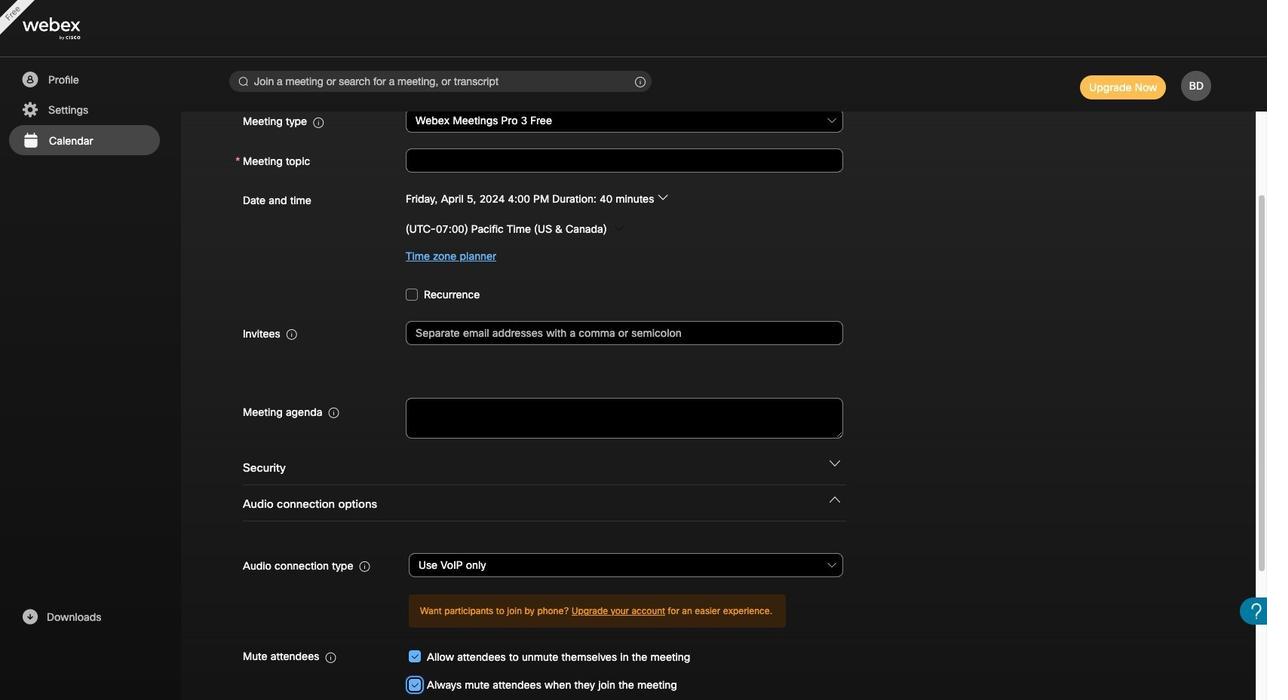 Task type: locate. For each thing, give the bounding box(es) containing it.
mds settings_filled image
[[20, 101, 39, 119]]

None text field
[[406, 148, 843, 173], [406, 398, 843, 439], [406, 148, 843, 173], [406, 398, 843, 439]]

arrow image
[[657, 192, 668, 203], [614, 223, 624, 234]]

cisco webex image
[[23, 18, 113, 40]]

1 horizontal spatial arrow image
[[657, 192, 668, 203]]

group
[[235, 186, 1202, 270], [243, 643, 843, 699]]

mds meetings_filled image
[[21, 132, 40, 150]]

0 vertical spatial ng down image
[[830, 459, 840, 469]]

1 vertical spatial group
[[243, 643, 843, 699]]

1 vertical spatial arrow image
[[614, 223, 624, 234]]

None field
[[406, 107, 844, 135]]

group inside the audio connection options region
[[243, 643, 843, 699]]

mds people circle_filled image
[[20, 71, 39, 89]]

0 vertical spatial group
[[235, 186, 1202, 270]]

2 ng down image from the top
[[830, 495, 840, 505]]

ng down image inside the audio connection options region
[[830, 495, 840, 505]]

ng down image
[[830, 459, 840, 469], [830, 495, 840, 505]]

0 vertical spatial arrow image
[[657, 192, 668, 203]]

Invitees text field
[[406, 321, 843, 345]]

1 vertical spatial ng down image
[[830, 495, 840, 505]]

banner
[[0, 0, 1267, 57]]



Task type: describe. For each thing, give the bounding box(es) containing it.
1 ng down image from the top
[[830, 459, 840, 469]]

0 horizontal spatial arrow image
[[614, 223, 624, 234]]

audio connection options region
[[235, 486, 1202, 701]]

mds content download_filled image
[[20, 609, 39, 627]]

Join a meeting or search for a meeting, or transcript text field
[[229, 71, 652, 92]]



Task type: vqa. For each thing, say whether or not it's contained in the screenshot.
arrow image
yes



